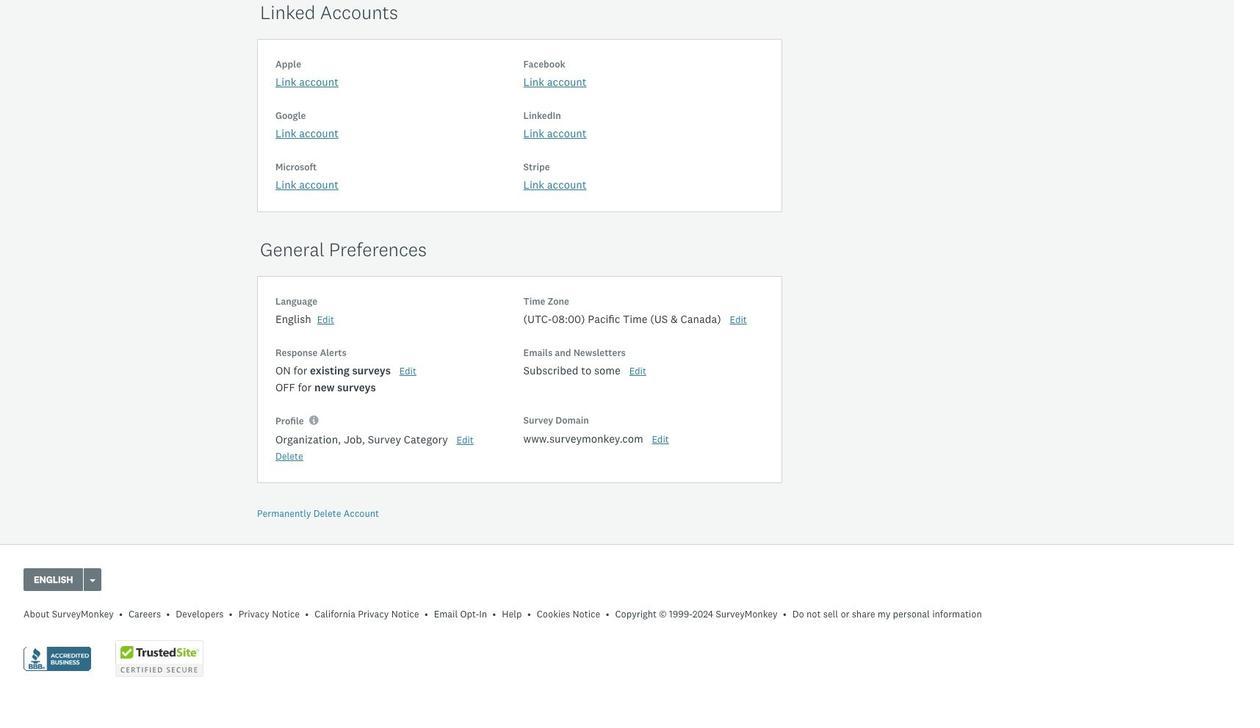 Task type: locate. For each thing, give the bounding box(es) containing it.
trustedsite helps keep you safe from identity theft, credit card fraud, spyware, spam, viruses and online scams image
[[115, 641, 204, 678]]



Task type: vqa. For each thing, say whether or not it's contained in the screenshot.
TRUSTEDSITE HELPS KEEP YOU SAFE FROM IDENTITY THEFT, CREDIT CARD FRAUD, SPYWARE, SPAM, VIRUSES AND ONLINE SCAMS image
yes



